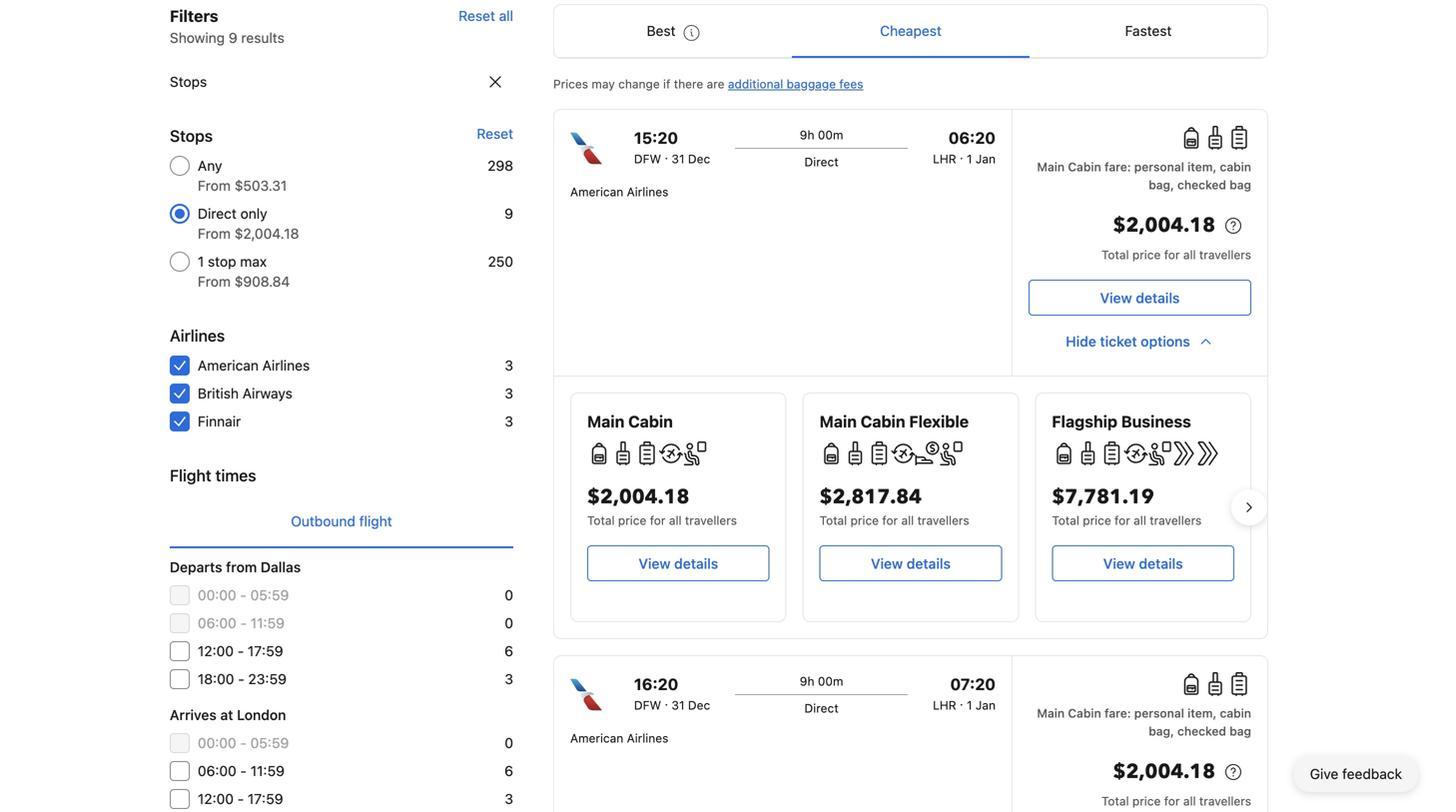Task type: vqa. For each thing, say whether or not it's contained in the screenshot.


Task type: describe. For each thing, give the bounding box(es) containing it.
3 for 18:00 - 23:59
[[505, 671, 514, 688]]

showing
[[170, 29, 225, 46]]

11:59 for london
[[251, 763, 285, 779]]

2 total price for all travellers from the top
[[1102, 794, 1252, 808]]

cabin for 07:20
[[1221, 706, 1252, 720]]

total for $2,817.84
[[820, 514, 848, 528]]

31 for 15:20
[[672, 152, 685, 166]]

any
[[198, 157, 222, 174]]

prices may change if there are additional baggage fees
[[554, 77, 864, 91]]

direct only from $2,004.18
[[198, 205, 299, 242]]

travellers for $2,004.18
[[685, 514, 737, 528]]

lhr for 07:20
[[933, 698, 957, 712]]

if
[[664, 77, 671, 91]]

11:59 for dallas
[[251, 615, 285, 632]]

additional
[[728, 77, 784, 91]]

options
[[1141, 333, 1191, 350]]

baggage
[[787, 77, 836, 91]]

best button
[[555, 5, 792, 57]]

flagship
[[1053, 412, 1118, 431]]

$2,817.84 total price for all travellers
[[820, 484, 970, 528]]

airlines down 15:20 dfw . 31 dec
[[627, 185, 669, 199]]

arrives at london
[[170, 707, 286, 723]]

00m for 07:20
[[818, 675, 844, 689]]

view details button up hide ticket options button
[[1029, 280, 1252, 316]]

00:00 for arrives
[[198, 735, 237, 751]]

flexible
[[910, 412, 969, 431]]

outbound flight button
[[170, 496, 514, 548]]

dec for 15:20
[[688, 152, 711, 166]]

07:20
[[951, 675, 996, 694]]

from inside 1 stop max from $908.84
[[198, 273, 231, 290]]

showing 9 results
[[170, 29, 285, 46]]

bag, for 06:20
[[1149, 178, 1175, 192]]

airlines up the british at left
[[170, 326, 225, 345]]

18:00
[[198, 671, 234, 688]]

bag for 07:20
[[1230, 724, 1252, 738]]

filters
[[170, 6, 219, 25]]

direct for 15:20
[[805, 155, 839, 169]]

fees
[[840, 77, 864, 91]]

1 horizontal spatial 9
[[505, 205, 514, 222]]

reset all
[[459, 7, 514, 24]]

arrives
[[170, 707, 217, 723]]

$503.31
[[235, 177, 287, 194]]

main cabin flexible
[[820, 412, 969, 431]]

fastest
[[1126, 22, 1173, 39]]

$7,781.19
[[1053, 484, 1155, 511]]

details for $2,817.84
[[907, 556, 951, 572]]

business
[[1122, 412, 1192, 431]]

06:00 for departs
[[198, 615, 237, 632]]

15:20 dfw . 31 dec
[[634, 128, 711, 166]]

from inside any from $503.31
[[198, 177, 231, 194]]

hide ticket options
[[1066, 333, 1191, 350]]

outbound
[[291, 513, 356, 530]]

item, for 07:20
[[1188, 706, 1217, 720]]

details for $2,004.18
[[675, 556, 719, 572]]

tab list containing best
[[555, 5, 1268, 59]]

6 for 12:00 - 17:59
[[505, 643, 514, 660]]

american airlines for 16:20
[[571, 731, 669, 745]]

prices
[[554, 77, 589, 91]]

total for $7,781.19
[[1053, 514, 1080, 528]]

best image
[[684, 25, 700, 41]]

all inside "$2,817.84 total price for all travellers"
[[902, 514, 915, 528]]

. for 06:20
[[960, 148, 964, 162]]

best image
[[684, 25, 700, 41]]

times
[[216, 466, 256, 485]]

reset for reset all
[[459, 7, 496, 24]]

3 for american airlines
[[505, 357, 514, 374]]

3 for finnair
[[505, 413, 514, 430]]

06:00 for arrives
[[198, 763, 237, 779]]

price for $2,004.18
[[618, 514, 647, 528]]

cabin for 06:20
[[1221, 160, 1252, 174]]

direct for 16:20
[[805, 701, 839, 715]]

london
[[237, 707, 286, 723]]

outbound flight
[[291, 513, 392, 530]]

american for 15:20
[[571, 185, 624, 199]]

reset all button
[[459, 4, 514, 28]]

change
[[619, 77, 660, 91]]

bag, for 07:20
[[1149, 724, 1175, 738]]

total for $2,004.18
[[588, 514, 615, 528]]

hide ticket options button
[[1029, 324, 1252, 360]]

view details for $7,781.19
[[1104, 556, 1184, 572]]

british airways
[[198, 385, 293, 402]]

1 vertical spatial american airlines
[[198, 357, 310, 374]]

all inside 'button'
[[499, 7, 514, 24]]

05:59 for dallas
[[251, 587, 289, 604]]

1 $2,004.18 region from the top
[[1029, 210, 1252, 246]]

$7,781.19 total price for all travellers
[[1053, 484, 1202, 528]]

00:00 for departs
[[198, 587, 237, 604]]

jan for 06:20
[[976, 152, 996, 166]]

3 for british airways
[[505, 385, 514, 402]]

250
[[488, 253, 514, 270]]

any from $503.31
[[198, 157, 287, 194]]

view details up hide ticket options button
[[1101, 290, 1181, 306]]

only
[[241, 205, 267, 222]]

2 stops from the top
[[170, 126, 213, 145]]

view details for $2,004.18
[[639, 556, 719, 572]]

max
[[240, 253, 267, 270]]

airways
[[243, 385, 293, 402]]

view details for $2,817.84
[[871, 556, 951, 572]]

departs from dallas
[[170, 559, 301, 576]]

06:20 lhr . 1 jan
[[933, 128, 996, 166]]

all inside '$7,781.19 total price for all travellers'
[[1134, 514, 1147, 528]]

18:00 - 23:59
[[198, 671, 287, 688]]

main cabin
[[588, 412, 673, 431]]

view details button for $7,781.19
[[1053, 546, 1235, 582]]

fastest button
[[1030, 5, 1268, 57]]

9h 00m for 06:20
[[800, 128, 844, 142]]

ticket
[[1101, 333, 1138, 350]]

9h for 16:20
[[800, 675, 815, 689]]

16:20
[[634, 675, 679, 694]]

main cabin fare: personal item, cabin bag, checked bag for 07:20
[[1038, 706, 1252, 738]]

1 stop max from $908.84
[[198, 253, 290, 290]]

finnair
[[198, 413, 241, 430]]

2 0 from the top
[[505, 615, 514, 632]]

cheapest button
[[792, 5, 1030, 57]]

1 for 16:20
[[967, 698, 973, 712]]

jan for 07:20
[[976, 698, 996, 712]]

american for 16:20
[[571, 731, 624, 745]]

checked for 06:20
[[1178, 178, 1227, 192]]

6 for 06:00 - 11:59
[[505, 763, 514, 779]]

flagship business
[[1053, 412, 1192, 431]]

direct inside direct only from $2,004.18
[[198, 205, 237, 222]]

departs
[[170, 559, 222, 576]]



Task type: locate. For each thing, give the bounding box(es) containing it.
1 inside 06:20 lhr . 1 jan
[[967, 152, 973, 166]]

1 12:00 - 17:59 from the top
[[198, 643, 283, 660]]

17:59 down "london" at the bottom left of page
[[248, 791, 283, 807]]

dec inside 15:20 dfw . 31 dec
[[688, 152, 711, 166]]

flight
[[359, 513, 392, 530]]

2 from from the top
[[198, 225, 231, 242]]

1 vertical spatial 9
[[505, 205, 514, 222]]

for for $2,817.84
[[883, 514, 898, 528]]

$2,004.18
[[1114, 212, 1216, 239], [235, 225, 299, 242], [588, 484, 690, 511], [1114, 758, 1216, 786]]

0 vertical spatial bag
[[1230, 178, 1252, 192]]

for inside "$2,004.18 total price for all travellers"
[[650, 514, 666, 528]]

3 from from the top
[[198, 273, 231, 290]]

0 vertical spatial item,
[[1188, 160, 1217, 174]]

cabin
[[1069, 160, 1102, 174], [629, 412, 673, 431], [861, 412, 906, 431], [1069, 706, 1102, 720]]

1 vertical spatial dec
[[688, 698, 711, 712]]

1 06:00 - 11:59 from the top
[[198, 615, 285, 632]]

1 checked from the top
[[1178, 178, 1227, 192]]

price for $7,781.19
[[1083, 514, 1112, 528]]

give
[[1311, 766, 1339, 782]]

american airlines down 15:20
[[571, 185, 669, 199]]

lhr down 06:20
[[933, 152, 957, 166]]

view down "$2,817.84 total price for all travellers"
[[871, 556, 903, 572]]

1 00:00 - 05:59 from the top
[[198, 587, 289, 604]]

view details down '$7,781.19 total price for all travellers'
[[1104, 556, 1184, 572]]

31 for 16:20
[[672, 698, 685, 712]]

0 vertical spatial reset
[[459, 7, 496, 24]]

0 vertical spatial from
[[198, 177, 231, 194]]

. inside 07:20 lhr . 1 jan
[[960, 694, 964, 708]]

0 vertical spatial fare:
[[1105, 160, 1132, 174]]

2 00:00 - 05:59 from the top
[[198, 735, 289, 751]]

0 vertical spatial 31
[[672, 152, 685, 166]]

dec inside 16:20 dfw . 31 dec
[[688, 698, 711, 712]]

1 vertical spatial 17:59
[[248, 791, 283, 807]]

all
[[499, 7, 514, 24], [1184, 248, 1197, 262], [669, 514, 682, 528], [902, 514, 915, 528], [1134, 514, 1147, 528], [1184, 794, 1197, 808]]

3 3 from the top
[[505, 413, 514, 430]]

. down 16:20 on the left bottom of page
[[665, 694, 669, 708]]

0 vertical spatial $2,004.18 region
[[1029, 210, 1252, 246]]

2 personal from the top
[[1135, 706, 1185, 720]]

1 from from the top
[[198, 177, 231, 194]]

there
[[674, 77, 704, 91]]

1 dfw from the top
[[634, 152, 662, 166]]

1 vertical spatial 9h
[[800, 675, 815, 689]]

checked
[[1178, 178, 1227, 192], [1178, 724, 1227, 738]]

0 vertical spatial cabin
[[1221, 160, 1252, 174]]

1 11:59 from the top
[[251, 615, 285, 632]]

2 31 from the top
[[672, 698, 685, 712]]

1 item, from the top
[[1188, 160, 1217, 174]]

personal
[[1135, 160, 1185, 174], [1135, 706, 1185, 720]]

0 vertical spatial 9h 00m
[[800, 128, 844, 142]]

1 down 06:20
[[967, 152, 973, 166]]

american
[[571, 185, 624, 199], [198, 357, 259, 374], [571, 731, 624, 745]]

airlines down 16:20 dfw . 31 dec
[[627, 731, 669, 745]]

1 0 from the top
[[505, 587, 514, 604]]

cheapest
[[881, 22, 942, 39]]

1 fare: from the top
[[1105, 160, 1132, 174]]

1 vertical spatial 9h 00m
[[800, 675, 844, 689]]

00:00 - 05:59 for at
[[198, 735, 289, 751]]

17:59 for london
[[248, 791, 283, 807]]

american airlines for 15:20
[[571, 185, 669, 199]]

total inside "$2,004.18 total price for all travellers"
[[588, 514, 615, 528]]

jan down 06:20
[[976, 152, 996, 166]]

dfw inside 16:20 dfw . 31 dec
[[634, 698, 662, 712]]

view details button down '$7,781.19 total price for all travellers'
[[1053, 546, 1235, 582]]

1 00m from the top
[[818, 128, 844, 142]]

travellers
[[1200, 248, 1252, 262], [685, 514, 737, 528], [918, 514, 970, 528], [1150, 514, 1202, 528], [1200, 794, 1252, 808]]

1 vertical spatial from
[[198, 225, 231, 242]]

1 for 15:20
[[967, 152, 973, 166]]

12:00 - 17:59 up 18:00 - 23:59
[[198, 643, 283, 660]]

personal for 06:20
[[1135, 160, 1185, 174]]

0 vertical spatial 06:00
[[198, 615, 237, 632]]

1 vertical spatial american
[[198, 357, 259, 374]]

$2,004.18 inside direct only from $2,004.18
[[235, 225, 299, 242]]

stops
[[170, 73, 207, 90], [170, 126, 213, 145]]

2 12:00 - 17:59 from the top
[[198, 791, 283, 807]]

00:00 - 05:59
[[198, 587, 289, 604], [198, 735, 289, 751]]

travellers inside "$2,817.84 total price for all travellers"
[[918, 514, 970, 528]]

1 vertical spatial 05:59
[[251, 735, 289, 751]]

1 vertical spatial item,
[[1188, 706, 1217, 720]]

. for 07:20
[[960, 694, 964, 708]]

0 vertical spatial direct
[[805, 155, 839, 169]]

total inside "$2,817.84 total price for all travellers"
[[820, 514, 848, 528]]

2 jan from the top
[[976, 698, 996, 712]]

. down 07:20
[[960, 694, 964, 708]]

2 dfw from the top
[[634, 698, 662, 712]]

2 3 from the top
[[505, 385, 514, 402]]

2 9h 00m from the top
[[800, 675, 844, 689]]

0 vertical spatial 9h
[[800, 128, 815, 142]]

bag
[[1230, 178, 1252, 192], [1230, 724, 1252, 738]]

06:00 up '18:00'
[[198, 615, 237, 632]]

1 vertical spatial direct
[[198, 205, 237, 222]]

view for $2,817.84
[[871, 556, 903, 572]]

details down "$2,004.18 total price for all travellers"
[[675, 556, 719, 572]]

1 stops from the top
[[170, 73, 207, 90]]

bag for 06:20
[[1230, 178, 1252, 192]]

. for 15:20
[[665, 148, 669, 162]]

1 bag, from the top
[[1149, 178, 1175, 192]]

details down "$2,817.84 total price for all travellers"
[[907, 556, 951, 572]]

1 vertical spatial 06:00 - 11:59
[[198, 763, 285, 779]]

for for $7,781.19
[[1115, 514, 1131, 528]]

$2,004.18 total price for all travellers
[[588, 484, 737, 528]]

. inside 16:20 dfw . 31 dec
[[665, 694, 669, 708]]

1 left stop at the top of the page
[[198, 253, 204, 270]]

1 vertical spatial jan
[[976, 698, 996, 712]]

reset button
[[477, 124, 514, 144]]

view details button for $2,004.18
[[588, 546, 770, 582]]

9 up 250
[[505, 205, 514, 222]]

3 0 from the top
[[505, 735, 514, 751]]

give feedback button
[[1295, 756, 1419, 792]]

additional baggage fees link
[[728, 77, 864, 91]]

2 $2,004.18 region from the top
[[1029, 756, 1252, 792]]

1 00:00 from the top
[[198, 587, 237, 604]]

2 00:00 from the top
[[198, 735, 237, 751]]

airlines
[[627, 185, 669, 199], [170, 326, 225, 345], [263, 357, 310, 374], [627, 731, 669, 745]]

1 personal from the top
[[1135, 160, 1185, 174]]

1 vertical spatial 31
[[672, 698, 685, 712]]

dfw for 15:20
[[634, 152, 662, 166]]

0 vertical spatial american airlines
[[571, 185, 669, 199]]

main
[[1038, 160, 1065, 174], [588, 412, 625, 431], [820, 412, 857, 431], [1038, 706, 1065, 720]]

06:00
[[198, 615, 237, 632], [198, 763, 237, 779]]

1 vertical spatial 00m
[[818, 675, 844, 689]]

direct
[[805, 155, 839, 169], [198, 205, 237, 222], [805, 701, 839, 715]]

2 17:59 from the top
[[248, 791, 283, 807]]

0 horizontal spatial 9
[[229, 29, 237, 46]]

0 vertical spatial 12:00
[[198, 643, 234, 660]]

american airlines down 16:20 on the left bottom of page
[[571, 731, 669, 745]]

2 00m from the top
[[818, 675, 844, 689]]

details for $7,781.19
[[1140, 556, 1184, 572]]

2 vertical spatial direct
[[805, 701, 839, 715]]

view details down "$2,004.18 total price for all travellers"
[[639, 556, 719, 572]]

2 vertical spatial 1
[[967, 698, 973, 712]]

2 bag, from the top
[[1149, 724, 1175, 738]]

price inside "$2,004.18 total price for all travellers"
[[618, 514, 647, 528]]

jan inside 07:20 lhr . 1 jan
[[976, 698, 996, 712]]

view
[[1101, 290, 1133, 306], [639, 556, 671, 572], [871, 556, 903, 572], [1104, 556, 1136, 572]]

all inside "$2,004.18 total price for all travellers"
[[669, 514, 682, 528]]

. down 15:20
[[665, 148, 669, 162]]

4 3 from the top
[[505, 671, 514, 688]]

main cabin fare: personal item, cabin bag, checked bag
[[1038, 160, 1252, 192], [1038, 706, 1252, 738]]

$908.84
[[235, 273, 290, 290]]

11:59 up 23:59
[[251, 615, 285, 632]]

$2,004.18 inside "$2,004.18 total price for all travellers"
[[588, 484, 690, 511]]

give feedback
[[1311, 766, 1403, 782]]

fare:
[[1105, 160, 1132, 174], [1105, 706, 1132, 720]]

$2,004.18 region
[[1029, 210, 1252, 246], [1029, 756, 1252, 792]]

9h for 15:20
[[800, 128, 815, 142]]

1 vertical spatial checked
[[1178, 724, 1227, 738]]

0 vertical spatial 9
[[229, 29, 237, 46]]

view details
[[1101, 290, 1181, 306], [639, 556, 719, 572], [871, 556, 951, 572], [1104, 556, 1184, 572]]

31 down 15:20
[[672, 152, 685, 166]]

31 down 16:20 on the left bottom of page
[[672, 698, 685, 712]]

06:00 - 11:59
[[198, 615, 285, 632], [198, 763, 285, 779]]

0 vertical spatial 12:00 - 17:59
[[198, 643, 283, 660]]

12:00 down at
[[198, 791, 234, 807]]

2 9h from the top
[[800, 675, 815, 689]]

2 vertical spatial 0
[[505, 735, 514, 751]]

1 inside 07:20 lhr . 1 jan
[[967, 698, 973, 712]]

2 11:59 from the top
[[251, 763, 285, 779]]

british
[[198, 385, 239, 402]]

dec for 16:20
[[688, 698, 711, 712]]

1 vertical spatial 06:00
[[198, 763, 237, 779]]

0 vertical spatial american
[[571, 185, 624, 199]]

0 vertical spatial 00:00 - 05:59
[[198, 587, 289, 604]]

0 vertical spatial checked
[[1178, 178, 1227, 192]]

american airlines up the british airways at left top
[[198, 357, 310, 374]]

0 vertical spatial bag,
[[1149, 178, 1175, 192]]

06:00 - 11:59 for at
[[198, 763, 285, 779]]

12:00 for departs
[[198, 643, 234, 660]]

0 vertical spatial 06:00 - 11:59
[[198, 615, 285, 632]]

1 vertical spatial 11:59
[[251, 763, 285, 779]]

1 lhr from the top
[[933, 152, 957, 166]]

0 vertical spatial dfw
[[634, 152, 662, 166]]

personal for 07:20
[[1135, 706, 1185, 720]]

1 vertical spatial bag
[[1230, 724, 1252, 738]]

05:59 down "london" at the bottom left of page
[[251, 735, 289, 751]]

view down "$2,004.18 total price for all travellers"
[[639, 556, 671, 572]]

1 vertical spatial cabin
[[1221, 706, 1252, 720]]

2 vertical spatial american
[[571, 731, 624, 745]]

1 vertical spatial 12:00
[[198, 791, 234, 807]]

0 for 0
[[505, 587, 514, 604]]

1 17:59 from the top
[[248, 643, 283, 660]]

from down stop at the top of the page
[[198, 273, 231, 290]]

0
[[505, 587, 514, 604], [505, 615, 514, 632], [505, 735, 514, 751]]

0 vertical spatial stops
[[170, 73, 207, 90]]

17:59 up 23:59
[[248, 643, 283, 660]]

dallas
[[261, 559, 301, 576]]

fare: for 07:20
[[1105, 706, 1132, 720]]

checked for 07:20
[[1178, 724, 1227, 738]]

1 vertical spatial 00:00
[[198, 735, 237, 751]]

view for $7,781.19
[[1104, 556, 1136, 572]]

00:00 - 05:59 for from
[[198, 587, 289, 604]]

total price for all travellers
[[1102, 248, 1252, 262], [1102, 794, 1252, 808]]

at
[[220, 707, 233, 723]]

1 jan from the top
[[976, 152, 996, 166]]

16:20 dfw . 31 dec
[[634, 675, 711, 712]]

view details down "$2,817.84 total price for all travellers"
[[871, 556, 951, 572]]

stops down showing
[[170, 73, 207, 90]]

$2,817.84
[[820, 484, 922, 511]]

item, for 06:20
[[1188, 160, 1217, 174]]

jan down 07:20
[[976, 698, 996, 712]]

298
[[488, 157, 514, 174]]

1 cabin from the top
[[1221, 160, 1252, 174]]

06:00 - 11:59 for from
[[198, 615, 285, 632]]

2 vertical spatial from
[[198, 273, 231, 290]]

06:00 - 11:59 down from
[[198, 615, 285, 632]]

1 9h from the top
[[800, 128, 815, 142]]

00:00 down at
[[198, 735, 237, 751]]

1 vertical spatial 00:00 - 05:59
[[198, 735, 289, 751]]

1 vertical spatial main cabin fare: personal item, cabin bag, checked bag
[[1038, 706, 1252, 738]]

dfw down 16:20 on the left bottom of page
[[634, 698, 662, 712]]

view up ticket
[[1101, 290, 1133, 306]]

hide
[[1066, 333, 1097, 350]]

00m for 06:20
[[818, 128, 844, 142]]

9
[[229, 29, 237, 46], [505, 205, 514, 222]]

for inside '$7,781.19 total price for all travellers'
[[1115, 514, 1131, 528]]

17:59
[[248, 643, 283, 660], [248, 791, 283, 807]]

6
[[505, 643, 514, 660], [505, 763, 514, 779]]

9 left results
[[229, 29, 237, 46]]

2 bag from the top
[[1230, 724, 1252, 738]]

from
[[226, 559, 257, 576]]

view down '$7,781.19 total price for all travellers'
[[1104, 556, 1136, 572]]

06:00 down at
[[198, 763, 237, 779]]

1 vertical spatial personal
[[1135, 706, 1185, 720]]

may
[[592, 77, 615, 91]]

0 vertical spatial 17:59
[[248, 643, 283, 660]]

1 vertical spatial total price for all travellers
[[1102, 794, 1252, 808]]

details down '$7,781.19 total price for all travellers'
[[1140, 556, 1184, 572]]

travellers inside "$2,004.18 total price for all travellers"
[[685, 514, 737, 528]]

1 vertical spatial fare:
[[1105, 706, 1132, 720]]

2 12:00 from the top
[[198, 791, 234, 807]]

12:00 - 17:59 for from
[[198, 643, 283, 660]]

0 vertical spatial 1
[[967, 152, 973, 166]]

airlines up airways
[[263, 357, 310, 374]]

1 bag from the top
[[1230, 178, 1252, 192]]

region
[[555, 385, 1268, 631]]

0 vertical spatial dec
[[688, 152, 711, 166]]

12:00 up '18:00'
[[198, 643, 234, 660]]

lhr
[[933, 152, 957, 166], [933, 698, 957, 712]]

from
[[198, 177, 231, 194], [198, 225, 231, 242], [198, 273, 231, 290]]

lhr down 07:20
[[933, 698, 957, 712]]

flight times
[[170, 466, 256, 485]]

0 for 6
[[505, 735, 514, 751]]

travellers for $2,817.84
[[918, 514, 970, 528]]

view details button for $2,817.84
[[820, 546, 1003, 582]]

0 vertical spatial main cabin fare: personal item, cabin bag, checked bag
[[1038, 160, 1252, 192]]

0 vertical spatial personal
[[1135, 160, 1185, 174]]

1 vertical spatial reset
[[477, 125, 514, 142]]

2 lhr from the top
[[933, 698, 957, 712]]

dec
[[688, 152, 711, 166], [688, 698, 711, 712]]

1 05:59 from the top
[[251, 587, 289, 604]]

0 vertical spatial 0
[[505, 587, 514, 604]]

for for $2,004.18
[[650, 514, 666, 528]]

1 31 from the top
[[672, 152, 685, 166]]

00:00 - 05:59 down arrives at london
[[198, 735, 289, 751]]

for inside "$2,817.84 total price for all travellers"
[[883, 514, 898, 528]]

12:00 for arrives
[[198, 791, 234, 807]]

12:00 - 17:59 for at
[[198, 791, 283, 807]]

2 6 from the top
[[505, 763, 514, 779]]

1 vertical spatial $2,004.18 region
[[1029, 756, 1252, 792]]

31 inside 15:20 dfw . 31 dec
[[672, 152, 685, 166]]

2 fare: from the top
[[1105, 706, 1132, 720]]

1 inside 1 stop max from $908.84
[[198, 253, 204, 270]]

1 dec from the top
[[688, 152, 711, 166]]

1 6 from the top
[[505, 643, 514, 660]]

0 vertical spatial 6
[[505, 643, 514, 660]]

dfw down 15:20
[[634, 152, 662, 166]]

2 dec from the top
[[688, 698, 711, 712]]

12:00
[[198, 643, 234, 660], [198, 791, 234, 807]]

2 checked from the top
[[1178, 724, 1227, 738]]

0 vertical spatial 00:00
[[198, 587, 237, 604]]

stops up any
[[170, 126, 213, 145]]

from inside direct only from $2,004.18
[[198, 225, 231, 242]]

2 item, from the top
[[1188, 706, 1217, 720]]

2 main cabin fare: personal item, cabin bag, checked bag from the top
[[1038, 706, 1252, 738]]

9h
[[800, 128, 815, 142], [800, 675, 815, 689]]

12:00 - 17:59 down arrives at london
[[198, 791, 283, 807]]

details
[[1136, 290, 1181, 306], [675, 556, 719, 572], [907, 556, 951, 572], [1140, 556, 1184, 572]]

stop
[[208, 253, 236, 270]]

1 total price for all travellers from the top
[[1102, 248, 1252, 262]]

5 3 from the top
[[505, 791, 514, 807]]

2 05:59 from the top
[[251, 735, 289, 751]]

06:20
[[949, 128, 996, 147]]

1 down 07:20
[[967, 698, 973, 712]]

region containing $2,004.18
[[555, 385, 1268, 631]]

price
[[1133, 248, 1162, 262], [618, 514, 647, 528], [851, 514, 879, 528], [1083, 514, 1112, 528], [1133, 794, 1162, 808]]

best
[[647, 22, 676, 39]]

1 vertical spatial bag,
[[1149, 724, 1175, 738]]

details up options
[[1136, 290, 1181, 306]]

price for $2,817.84
[[851, 514, 879, 528]]

tab list
[[555, 5, 1268, 59]]

for
[[1165, 248, 1181, 262], [650, 514, 666, 528], [883, 514, 898, 528], [1115, 514, 1131, 528], [1165, 794, 1181, 808]]

price inside '$7,781.19 total price for all travellers'
[[1083, 514, 1112, 528]]

. for 16:20
[[665, 694, 669, 708]]

lhr inside 06:20 lhr . 1 jan
[[933, 152, 957, 166]]

main cabin fare: personal item, cabin bag, checked bag for 06:20
[[1038, 160, 1252, 192]]

view details button down "$2,817.84 total price for all travellers"
[[820, 546, 1003, 582]]

. down 06:20
[[960, 148, 964, 162]]

0 vertical spatial total price for all travellers
[[1102, 248, 1252, 262]]

2 06:00 - 11:59 from the top
[[198, 763, 285, 779]]

lhr for 06:20
[[933, 152, 957, 166]]

3
[[505, 357, 514, 374], [505, 385, 514, 402], [505, 413, 514, 430], [505, 671, 514, 688], [505, 791, 514, 807]]

from down any
[[198, 177, 231, 194]]

0 vertical spatial jan
[[976, 152, 996, 166]]

price inside "$2,817.84 total price for all travellers"
[[851, 514, 879, 528]]

2 vertical spatial american airlines
[[571, 731, 669, 745]]

06:00 - 11:59 down arrives at london
[[198, 763, 285, 779]]

2 cabin from the top
[[1221, 706, 1252, 720]]

results
[[241, 29, 285, 46]]

from up stop at the top of the page
[[198, 225, 231, 242]]

-
[[240, 587, 247, 604], [240, 615, 247, 632], [238, 643, 244, 660], [238, 671, 245, 688], [240, 735, 247, 751], [240, 763, 247, 779], [238, 791, 244, 807]]

. inside 06:20 lhr . 1 jan
[[960, 148, 964, 162]]

view for $2,004.18
[[639, 556, 671, 572]]

lhr inside 07:20 lhr . 1 jan
[[933, 698, 957, 712]]

1 12:00 from the top
[[198, 643, 234, 660]]

. inside 15:20 dfw . 31 dec
[[665, 148, 669, 162]]

fare: for 06:20
[[1105, 160, 1132, 174]]

flight
[[170, 466, 211, 485]]

1 vertical spatial 12:00 - 17:59
[[198, 791, 283, 807]]

1
[[967, 152, 973, 166], [198, 253, 204, 270], [967, 698, 973, 712]]

31 inside 16:20 dfw . 31 dec
[[672, 698, 685, 712]]

total
[[1102, 248, 1130, 262], [588, 514, 615, 528], [820, 514, 848, 528], [1053, 514, 1080, 528], [1102, 794, 1130, 808]]

00:00 - 05:59 down from
[[198, 587, 289, 604]]

15:20
[[634, 128, 678, 147]]

07:20 lhr . 1 jan
[[933, 675, 996, 712]]

00:00 down departs from dallas
[[198, 587, 237, 604]]

.
[[665, 148, 669, 162], [960, 148, 964, 162], [665, 694, 669, 708], [960, 694, 964, 708]]

0 vertical spatial lhr
[[933, 152, 957, 166]]

1 main cabin fare: personal item, cabin bag, checked bag from the top
[[1038, 160, 1252, 192]]

2 06:00 from the top
[[198, 763, 237, 779]]

total inside '$7,781.19 total price for all travellers'
[[1053, 514, 1080, 528]]

0 vertical spatial 05:59
[[251, 587, 289, 604]]

1 vertical spatial dfw
[[634, 698, 662, 712]]

23:59
[[248, 671, 287, 688]]

1 vertical spatial 0
[[505, 615, 514, 632]]

travellers inside '$7,781.19 total price for all travellers'
[[1150, 514, 1202, 528]]

jan inside 06:20 lhr . 1 jan
[[976, 152, 996, 166]]

9h 00m for 07:20
[[800, 675, 844, 689]]

are
[[707, 77, 725, 91]]

1 3 from the top
[[505, 357, 514, 374]]

dfw for 16:20
[[634, 698, 662, 712]]

0 vertical spatial 00m
[[818, 128, 844, 142]]

0 vertical spatial 11:59
[[251, 615, 285, 632]]

dfw
[[634, 152, 662, 166], [634, 698, 662, 712]]

1 06:00 from the top
[[198, 615, 237, 632]]

1 vertical spatial stops
[[170, 126, 213, 145]]

17:59 for dallas
[[248, 643, 283, 660]]

11:59 down "london" at the bottom left of page
[[251, 763, 285, 779]]

05:59 down dallas at the bottom left
[[251, 587, 289, 604]]

1 vertical spatial 1
[[198, 253, 204, 270]]

11:59
[[251, 615, 285, 632], [251, 763, 285, 779]]

reset inside 'button'
[[459, 7, 496, 24]]

1 vertical spatial 6
[[505, 763, 514, 779]]

view details button down "$2,004.18 total price for all travellers"
[[588, 546, 770, 582]]

9h 00m
[[800, 128, 844, 142], [800, 675, 844, 689]]

reset
[[459, 7, 496, 24], [477, 125, 514, 142]]

dfw inside 15:20 dfw . 31 dec
[[634, 152, 662, 166]]

travellers for $7,781.19
[[1150, 514, 1202, 528]]

feedback
[[1343, 766, 1403, 782]]

1 9h 00m from the top
[[800, 128, 844, 142]]

3 for 12:00 - 17:59
[[505, 791, 514, 807]]

1 vertical spatial lhr
[[933, 698, 957, 712]]

05:59 for london
[[251, 735, 289, 751]]

reset for reset
[[477, 125, 514, 142]]



